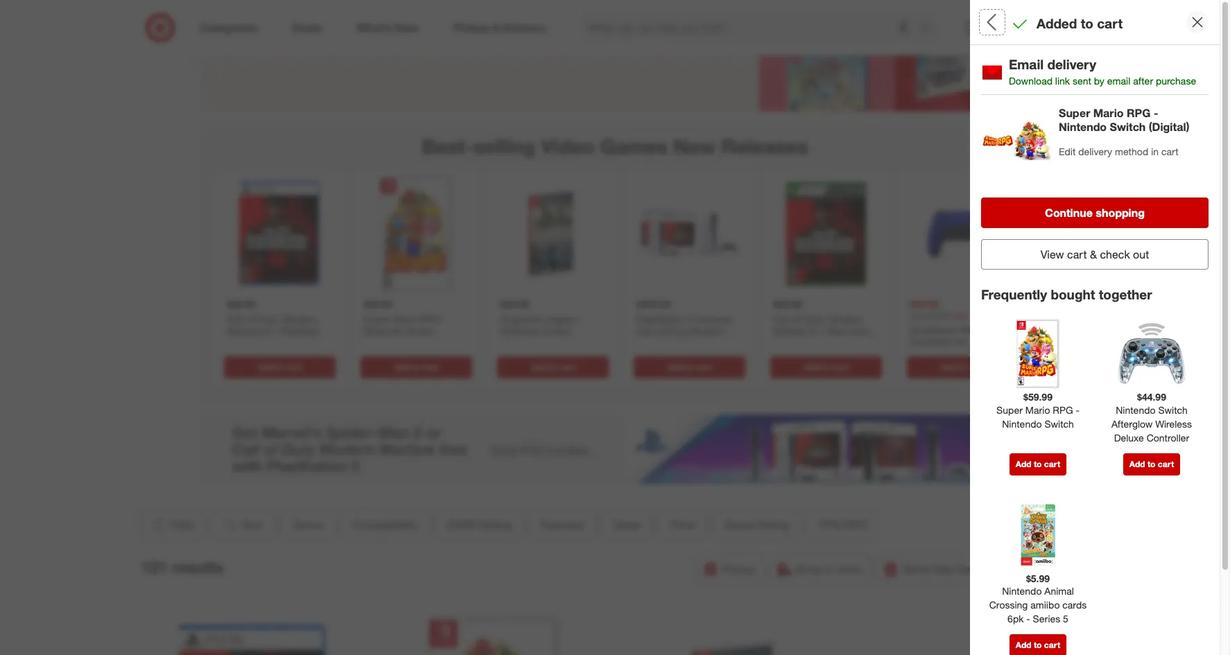 Task type: vqa. For each thing, say whether or not it's contained in the screenshot.
purchased within the $2.55 reg $3.00 clearance when purchased online
no



Task type: locate. For each thing, give the bounding box(es) containing it.
sort button
[[211, 510, 275, 540]]

legacy
[[545, 313, 577, 325]]

playstation 5 console call of duty modern warfare iii bundle (slim) image
[[631, 176, 749, 293], [870, 615, 1085, 656], [870, 615, 1085, 656]]

by inside email delivery download link sent by email after purchase
[[1095, 75, 1105, 87]]

download inside choose options dialog
[[982, 272, 1032, 286]]

download down choose options
[[1009, 75, 1053, 87]]

amiibo
[[1031, 600, 1060, 611]]

delivery
[[957, 562, 997, 576]]

iii inside $69.99 call of duty: modern warfare iii - xbox series x/xbox one
[[810, 325, 818, 337]]

continue shopping
[[1046, 206, 1145, 220]]

0 horizontal spatial duty:
[[257, 313, 280, 325]]

wireless down $44.99
[[1156, 418, 1193, 430]]

group inside choose options dialog
[[980, 178, 1220, 239]]

- inside super mario rpg - nintendo switch (digital)
[[1154, 106, 1159, 120]]

1 vertical spatial $59.99 super mario rpg - nintendo switch
[[997, 392, 1080, 430]]

purchase inside choose options dialog
[[1150, 272, 1196, 286]]

2 rating from the left
[[758, 518, 790, 532]]

of for call of duty: modern warfare iii - playstation 5
[[246, 313, 254, 325]]

continue
[[1046, 206, 1093, 220]]

- inside "$5.99 nintendo animal crossing amiibo cards 6pk - series 5"
[[1027, 613, 1031, 625]]

download inside email delivery download link sent by email after purchase
[[1009, 75, 1053, 87]]

warfare
[[227, 325, 261, 337], [774, 325, 807, 337], [637, 338, 671, 349]]

5
[[688, 313, 694, 325], [227, 338, 232, 349], [962, 348, 967, 360], [1064, 613, 1069, 625]]

for down sale
[[956, 336, 967, 348]]

$69.99 inside $69.99 call of duty: modern warfare iii - playstation 5
[[227, 298, 256, 310]]

playstation inside $499.99 playstation 5 console call of duty modern warfare iii bundle (slim)
[[637, 313, 686, 325]]

2 horizontal spatial warfare
[[774, 325, 807, 337]]

1 horizontal spatial link
[[1056, 75, 1071, 87]]

rpg inside carousel region
[[420, 313, 440, 325]]

0 horizontal spatial by
[[1079, 272, 1091, 286]]

controller for wireless
[[1147, 432, 1190, 444]]

1 vertical spatial series
[[1033, 613, 1061, 625]]

link inside email delivery download link sent by email after purchase
[[1056, 75, 1071, 87]]

1 horizontal spatial playstation
[[637, 313, 686, 325]]

0 horizontal spatial series
[[852, 325, 879, 337]]

add to cart for hogwarts legacy - nintendo switch
[[531, 362, 576, 372]]

x/xbox
[[774, 338, 805, 349]]

2 horizontal spatial modern
[[829, 313, 863, 325]]

rating right guest
[[758, 518, 790, 532]]

in
[[1152, 145, 1159, 157], [826, 562, 834, 576]]

$69.99 for $69.99 call of duty: modern warfare iii - playstation 5
[[227, 298, 256, 310]]

filter button
[[141, 510, 205, 540]]

1 vertical spatial by
[[1079, 272, 1091, 286]]

2 duty: from the left
[[804, 313, 827, 325]]

0 vertical spatial email
[[1108, 75, 1131, 87]]

super mario rpg - nintendo switch link
[[1104, 56, 1220, 84]]

0 horizontal spatial for
[[956, 336, 967, 348]]

0 vertical spatial delivery
[[1048, 56, 1097, 72]]

1 vertical spatial email
[[982, 250, 1011, 264]]

add to cart for call of duty: modern warfare iii - xbox series x/xbox one
[[804, 362, 849, 372]]

1 horizontal spatial modern
[[690, 325, 724, 337]]

reg
[[910, 311, 922, 321]]

1 vertical spatial sent
[[1055, 272, 1076, 286]]

guest rating
[[725, 518, 790, 532]]

1 horizontal spatial rating
[[758, 518, 790, 532]]

1 horizontal spatial by
[[1095, 75, 1105, 87]]

6pk
[[1008, 613, 1024, 625]]

purchase down out
[[1150, 272, 1196, 286]]

email up frequently at the top
[[982, 250, 1011, 264]]

add to cart button for $69.99 call of duty: modern warfare iii - xbox series x/xbox one
[[771, 356, 882, 379]]

add to cart button
[[224, 356, 336, 379], [361, 356, 472, 379], [497, 356, 609, 379], [634, 356, 746, 379], [771, 356, 882, 379], [907, 356, 1019, 379], [1010, 454, 1067, 476], [1124, 454, 1181, 476], [1010, 635, 1067, 656]]

$69.99 call of duty: modern warfare iii - playstation 5
[[227, 298, 329, 349]]

esrb rating
[[447, 518, 511, 532]]

0 horizontal spatial rating
[[479, 518, 511, 532]]

link down the view
[[1035, 272, 1051, 286]]

add
[[1166, 353, 1186, 367], [258, 362, 273, 372], [394, 362, 410, 372], [531, 362, 547, 372], [668, 362, 683, 372], [804, 362, 820, 372], [941, 362, 957, 372], [1016, 459, 1032, 470], [1130, 459, 1146, 470], [1016, 641, 1032, 651]]

call
[[227, 313, 243, 325], [774, 313, 790, 325], [637, 325, 653, 337]]

rating for esrb rating
[[479, 518, 511, 532]]

0 vertical spatial email
[[1009, 56, 1044, 72]]

genre
[[293, 518, 323, 532]]

0 horizontal spatial call
[[227, 313, 243, 325]]

email inside email delivery download link sent by email after purchase
[[1108, 75, 1131, 87]]

rating right esrb
[[479, 518, 511, 532]]

delivery down the 1 link at the right
[[1048, 56, 1097, 72]]

rpg inside super mario rpg - nintendo switch nintendo
[[1172, 56, 1196, 70]]

1 duty: from the left
[[257, 313, 280, 325]]

choose options dialog
[[971, 0, 1231, 656]]

0 horizontal spatial $59.99 super mario rpg - nintendo switch
[[364, 298, 447, 337]]

controller inside $44.99 nintendo switch afterglow wireless deluxe controller
[[1147, 432, 1190, 444]]

controller down afterglow
[[1147, 432, 1190, 444]]

link
[[1056, 75, 1071, 87], [1035, 272, 1051, 286]]

super inside super mario rpg - nintendo switch (digital)
[[1059, 106, 1091, 120]]

modern inside $69.99 call of duty: modern warfare iii - playstation 5
[[283, 313, 317, 325]]

esrb
[[447, 518, 476, 532]]

mario inside super mario rpg - nintendo switch nintendo
[[1138, 56, 1169, 70]]

- inside $59.99 hogwarts legacy - nintendo switch
[[579, 313, 583, 325]]

iii for xbox
[[810, 325, 818, 337]]

0 vertical spatial for
[[956, 336, 967, 348]]

afterglow
[[1112, 418, 1153, 430]]

add inside choose options dialog
[[1166, 353, 1186, 367]]

featured
[[540, 518, 584, 532]]

after
[[1134, 75, 1154, 87], [1124, 272, 1147, 286]]

1 $69.99 from the left
[[227, 298, 256, 310]]

after up together in the right of the page
[[1124, 272, 1147, 286]]

search button
[[913, 12, 947, 46]]

0 vertical spatial sent
[[1073, 75, 1092, 87]]

mario inside carousel region
[[392, 313, 417, 325]]

super inside carousel region
[[364, 313, 390, 325]]

2 horizontal spatial of
[[793, 313, 801, 325]]

out
[[1134, 247, 1150, 261]]

wireless down sale
[[960, 324, 996, 336]]

purchase
[[1156, 75, 1197, 87], [1150, 272, 1196, 286]]

2 horizontal spatial playstation
[[910, 348, 959, 360]]

call of duty: modern warfare iii - playstation 5 image
[[221, 176, 339, 293], [146, 615, 360, 656], [146, 615, 360, 656]]

0 vertical spatial link
[[1056, 75, 1071, 87]]

results
[[172, 558, 223, 577]]

0 horizontal spatial wireless
[[960, 324, 996, 336]]

0 vertical spatial download
[[1009, 75, 1053, 87]]

of inside $69.99 call of duty: modern warfare iii - playstation 5
[[246, 313, 254, 325]]

download up frequently at the top
[[982, 272, 1032, 286]]

warfare inside $69.99 call of duty: modern warfare iii - playstation 5
[[227, 325, 261, 337]]

in left store
[[826, 562, 834, 576]]

group
[[980, 178, 1220, 239]]

filter
[[171, 518, 195, 532]]

by up bought
[[1079, 272, 1091, 286]]

0 horizontal spatial warfare
[[227, 325, 261, 337]]

0 horizontal spatial of
[[246, 313, 254, 325]]

1 vertical spatial after
[[1124, 272, 1147, 286]]

after up super mario rpg - nintendo switch (digital)
[[1134, 75, 1154, 87]]

view cart & check out link
[[982, 239, 1209, 270]]

for right eligible
[[1048, 353, 1061, 367]]

delivery for edit delivery method in cart
[[1079, 145, 1113, 157]]

$69.99 inside $69.99 call of duty: modern warfare iii - xbox series x/xbox one
[[774, 298, 803, 310]]

0 horizontal spatial controller
[[910, 336, 953, 348]]

sent
[[1073, 75, 1092, 87], [1055, 272, 1076, 286]]

2 vertical spatial delivery
[[1014, 250, 1055, 264]]

delivery right edit
[[1079, 145, 1113, 157]]

method
[[1116, 145, 1149, 157]]

duty: for playstation
[[257, 313, 280, 325]]

1 vertical spatial in
[[826, 562, 834, 576]]

by
[[1095, 75, 1105, 87], [1079, 272, 1091, 286]]

email inside choose options dialog
[[1094, 272, 1121, 286]]

add to cart button for $499.99 playstation 5 console call of duty modern warfare iii bundle (slim)
[[634, 356, 746, 379]]

hogwarts legacy - nintendo switch image
[[495, 176, 612, 293], [629, 615, 843, 656], [629, 615, 843, 656]]

nintendo switch afterglow wireless deluxe controller image
[[1118, 319, 1187, 389]]

1 vertical spatial purchase
[[1150, 272, 1196, 286]]

new
[[674, 134, 716, 159]]

wireless inside $49.99 reg $74.99 sale dualsense wireless controller for playstation 5 - cobalt blue
[[960, 324, 996, 336]]

5 inside "$5.99 nintendo animal crossing amiibo cards 6pk - series 5"
[[1064, 613, 1069, 625]]

2 horizontal spatial call
[[774, 313, 790, 325]]

0 horizontal spatial playstation
[[280, 325, 329, 337]]

digital link
[[1048, 202, 1100, 233]]

1 horizontal spatial controller
[[1147, 432, 1190, 444]]

1 vertical spatial link
[[1035, 272, 1051, 286]]

controller inside $49.99 reg $74.99 sale dualsense wireless controller for playstation 5 - cobalt blue
[[910, 336, 953, 348]]

1 horizontal spatial call
[[637, 325, 653, 337]]

5 inside $49.99 reg $74.99 sale dualsense wireless controller for playstation 5 - cobalt blue
[[962, 348, 967, 360]]

to
[[1081, 15, 1094, 31], [276, 362, 284, 372], [412, 362, 420, 372], [549, 362, 557, 372], [686, 362, 694, 372], [822, 362, 830, 372], [959, 362, 967, 372], [1034, 459, 1042, 470], [1148, 459, 1156, 470], [1034, 641, 1042, 651]]

1 vertical spatial for
[[1048, 353, 1061, 367]]

add to cart for super mario rpg - nintendo switch
[[394, 362, 439, 372]]

0 vertical spatial playstation
[[637, 313, 686, 325]]

of inside $69.99 call of duty: modern warfare iii - xbox series x/xbox one
[[793, 313, 801, 325]]

playstation inside $69.99 call of duty: modern warfare iii - playstation 5
[[280, 325, 329, 337]]

delivery
[[1048, 56, 1097, 72], [1079, 145, 1113, 157], [1014, 250, 1055, 264]]

delivery inside email delivery download link sent by email after purchase
[[1048, 56, 1097, 72]]

What can we help you find? suggestions appear below search field
[[580, 12, 923, 43]]

$49.99 reg $74.99 sale dualsense wireless controller for playstation 5 - cobalt blue
[[910, 298, 1005, 372]]

series right xbox
[[852, 325, 879, 337]]

$69.99 call of duty: modern warfare iii - xbox series x/xbox one
[[774, 298, 879, 349]]

super mario rpg - nintendo switch (digital)
[[1059, 106, 1190, 134]]

by up super mario rpg - nintendo switch (digital)
[[1095, 75, 1105, 87]]

email inside choose options dialog
[[982, 250, 1011, 264]]

1 vertical spatial download
[[982, 272, 1032, 286]]

series down amiibo at the bottom of the page
[[1033, 613, 1061, 625]]

call inside $499.99 playstation 5 console call of duty modern warfare iii bundle (slim)
[[637, 325, 653, 337]]

1 horizontal spatial of
[[656, 325, 664, 337]]

modern inside $69.99 call of duty: modern warfare iii - xbox series x/xbox one
[[829, 313, 863, 325]]

1 vertical spatial wireless
[[1156, 418, 1193, 430]]

0 horizontal spatial modern
[[283, 313, 317, 325]]

iii inside $499.99 playstation 5 console call of duty modern warfare iii bundle (slim)
[[673, 338, 681, 349]]

warfare for call of duty: modern warfare iii - xbox series x/xbox one
[[774, 325, 807, 337]]

0 horizontal spatial iii
[[263, 325, 271, 337]]

series
[[852, 325, 879, 337], [1033, 613, 1061, 625]]

rating
[[479, 518, 511, 532], [758, 518, 790, 532]]

super mario rpg - nintendo switch image
[[982, 56, 1093, 167], [358, 176, 475, 293], [1004, 319, 1073, 389], [387, 615, 601, 656], [387, 615, 601, 656]]

0 vertical spatial $59.99 super mario rpg - nintendo switch
[[364, 298, 447, 337]]

email up super mario rpg - nintendo switch (digital)
[[1108, 75, 1131, 87]]

0 vertical spatial wireless
[[960, 324, 996, 336]]

1 rating from the left
[[479, 518, 511, 532]]

$44.99
[[1138, 392, 1167, 403]]

in right method
[[1152, 145, 1159, 157]]

iii inside $69.99 call of duty: modern warfare iii - playstation 5
[[263, 325, 271, 337]]

2 horizontal spatial iii
[[810, 325, 818, 337]]

cards
[[1063, 600, 1087, 611]]

playstation for call of duty: modern warfare iii - playstation 5
[[280, 325, 329, 337]]

- inside super mario rpg - nintendo switch nintendo
[[1199, 56, 1203, 70]]

1 vertical spatial delivery
[[1079, 145, 1113, 157]]

2 $69.99 from the left
[[774, 298, 803, 310]]

0 vertical spatial series
[[852, 325, 879, 337]]

5 inside $69.99 call of duty: modern warfare iii - playstation 5
[[227, 338, 232, 349]]

wireless
[[960, 324, 996, 336], [1156, 418, 1193, 430]]

shop in store button
[[771, 554, 871, 585]]

bundle
[[684, 338, 714, 349]]

$59.99
[[1104, 105, 1137, 119], [364, 298, 393, 310], [500, 298, 529, 310], [1024, 392, 1053, 403]]

link inside choose options dialog
[[1035, 272, 1051, 286]]

digital
[[1057, 211, 1091, 225]]

delivery up frequently at the top
[[1014, 250, 1055, 264]]

call inside $69.99 call of duty: modern warfare iii - xbox series x/xbox one
[[774, 313, 790, 325]]

super inside super mario rpg - nintendo switch nintendo
[[1104, 56, 1135, 70]]

$69.99
[[227, 298, 256, 310], [774, 298, 803, 310]]

link down the 1 link at the right
[[1056, 75, 1071, 87]]

playstation inside $49.99 reg $74.99 sale dualsense wireless controller for playstation 5 - cobalt blue
[[910, 348, 959, 360]]

duty: inside $69.99 call of duty: modern warfare iii - xbox series x/xbox one
[[804, 313, 827, 325]]

playstation
[[637, 313, 686, 325], [280, 325, 329, 337], [910, 348, 959, 360]]

0 vertical spatial controller
[[910, 336, 953, 348]]

warfare inside $69.99 call of duty: modern warfare iii - xbox series x/xbox one
[[774, 325, 807, 337]]

modern for playstation
[[283, 313, 317, 325]]

search
[[913, 22, 947, 36]]

selling
[[474, 134, 536, 159]]

1 horizontal spatial for
[[1048, 353, 1061, 367]]

shipping
[[1037, 562, 1081, 576]]

purchase up (digital)
[[1156, 75, 1197, 87]]

featured button
[[529, 510, 596, 540]]

of
[[246, 313, 254, 325], [793, 313, 801, 325], [656, 325, 664, 337]]

2 vertical spatial playstation
[[910, 348, 959, 360]]

1 horizontal spatial $69.99
[[774, 298, 803, 310]]

email inside email delivery download link sent by email after purchase
[[1009, 56, 1044, 72]]

0 horizontal spatial $69.99
[[227, 298, 256, 310]]

group containing format
[[980, 178, 1220, 239]]

controller down dualsense
[[910, 336, 953, 348]]

call inside $69.99 call of duty: modern warfare iii - playstation 5
[[227, 313, 243, 325]]

email down choose options
[[1009, 56, 1044, 72]]

price button
[[659, 510, 708, 540]]

0 horizontal spatial link
[[1035, 272, 1051, 286]]

warfare inside $499.99 playstation 5 console call of duty modern warfare iii bundle (slim)
[[637, 338, 671, 349]]

rpg
[[1172, 56, 1196, 70], [1127, 106, 1151, 120], [420, 313, 440, 325], [1053, 404, 1074, 416]]

5 for $5.99 nintendo animal crossing amiibo cards 6pk - series 5
[[1064, 613, 1069, 625]]

5 for $69.99 call of duty: modern warfare iii - playstation 5
[[227, 338, 232, 349]]

1 horizontal spatial duty:
[[804, 313, 827, 325]]

super mario rpg - nintendo switch (digital) image
[[982, 106, 1051, 175]]

duty: inside $69.99 call of duty: modern warfare iii - playstation 5
[[257, 313, 280, 325]]

super
[[1104, 56, 1135, 70], [1059, 106, 1091, 120], [364, 313, 390, 325], [997, 404, 1023, 416]]

delivery inside choose options dialog
[[1014, 250, 1055, 264]]

email up together in the right of the page
[[1094, 272, 1121, 286]]

bought
[[1051, 286, 1096, 302]]

sent up frequently bought together
[[1055, 272, 1076, 286]]

modern for xbox
[[829, 313, 863, 325]]

dualsense wireless controller for playstation 5 - cobalt blue image
[[905, 176, 1022, 293]]

$59.99 super mario rpg - nintendo switch
[[364, 298, 447, 337], [997, 392, 1080, 430]]

$59.99 inside $59.99 hogwarts legacy - nintendo switch
[[500, 298, 529, 310]]

pickup
[[722, 562, 756, 576]]

1 horizontal spatial wireless
[[1156, 418, 1193, 430]]

wireless inside $44.99 nintendo switch afterglow wireless deluxe controller
[[1156, 418, 1193, 430]]

0 vertical spatial purchase
[[1156, 75, 1197, 87]]

1 horizontal spatial $59.99 super mario rpg - nintendo switch
[[997, 392, 1080, 430]]

1 vertical spatial email
[[1094, 272, 1121, 286]]

add to cart
[[258, 362, 302, 372], [394, 362, 439, 372], [531, 362, 576, 372], [668, 362, 712, 372], [804, 362, 849, 372], [941, 362, 986, 372], [1016, 459, 1061, 470], [1130, 459, 1175, 470], [1016, 641, 1061, 651]]

0 vertical spatial after
[[1134, 75, 1154, 87]]

nintendo animal crossing amiibo cards 6pk - series 5 image
[[1004, 501, 1073, 570]]

1 vertical spatial controller
[[1147, 432, 1190, 444]]

1 vertical spatial playstation
[[280, 325, 329, 337]]

1 horizontal spatial warfare
[[637, 338, 671, 349]]

playstation for dualsense wireless controller for playstation 5 - cobalt blue
[[910, 348, 959, 360]]

1 horizontal spatial iii
[[673, 338, 681, 349]]

$5.99
[[1027, 573, 1050, 585]]

sent down the 1 link at the right
[[1073, 75, 1092, 87]]

1 horizontal spatial series
[[1033, 613, 1061, 625]]

0 vertical spatial by
[[1095, 75, 1105, 87]]

modern inside $499.99 playstation 5 console call of duty modern warfare iii bundle (slim)
[[690, 325, 724, 337]]

item
[[1189, 353, 1211, 367]]

dialog
[[971, 0, 1231, 656]]

together
[[1099, 286, 1153, 302]]

0 vertical spatial in
[[1152, 145, 1159, 157]]

in inside shop in store button
[[826, 562, 834, 576]]

0 horizontal spatial in
[[826, 562, 834, 576]]

switch inside super mario rpg - nintendo switch (digital)
[[1110, 120, 1146, 134]]

email for email delivery download link sent by email after purchase
[[1009, 56, 1044, 72]]

email
[[1009, 56, 1044, 72], [982, 250, 1011, 264]]

same
[[903, 562, 931, 576]]

releases
[[722, 134, 809, 159]]



Task type: describe. For each thing, give the bounding box(es) containing it.
call of duty: modern warfare iii - playstation 5 image inside carousel region
[[221, 176, 339, 293]]

duty: for xbox
[[804, 313, 827, 325]]

carousel region
[[199, 123, 1032, 403]]

delivery for email delivery
[[1014, 250, 1055, 264]]

$5.99 nintendo animal crossing amiibo cards 6pk - series 5
[[990, 573, 1087, 625]]

shop
[[796, 562, 823, 576]]

switch inside super mario rpg - nintendo switch nintendo
[[1155, 70, 1191, 84]]

sent inside email delivery download link sent by email after purchase
[[1073, 75, 1092, 87]]

for inside choose options dialog
[[1048, 353, 1061, 367]]

deals button
[[602, 510, 653, 540]]

physical link
[[983, 202, 1042, 233]]

add to cart button for $59.99 hogwarts legacy - nintendo switch
[[497, 356, 609, 379]]

1 link
[[1057, 12, 1087, 43]]

$74.99
[[925, 311, 950, 321]]

guest
[[725, 518, 755, 532]]

add to cart for call of duty: modern warfare iii - playstation 5
[[258, 362, 302, 372]]

genre button
[[281, 510, 335, 540]]

deals
[[614, 518, 641, 532]]

pickup button
[[697, 554, 765, 585]]

format
[[982, 179, 1017, 193]]

blue
[[910, 360, 930, 372]]

iii for playstation
[[263, 325, 271, 337]]

call for call of duty: modern warfare iii - xbox series x/xbox one
[[774, 313, 790, 325]]

email for email delivery
[[982, 250, 1011, 264]]

console
[[697, 313, 732, 325]]

controller for dualsense
[[910, 336, 953, 348]]

nintendo inside "$5.99 nintendo animal crossing amiibo cards 6pk - series 5"
[[1003, 586, 1042, 598]]

of inside $499.99 playstation 5 console call of duty modern warfare iii bundle (slim)
[[656, 325, 664, 337]]

best-selling video games new releases
[[422, 134, 809, 159]]

nintendo inside super mario rpg - nintendo switch (digital)
[[1059, 120, 1107, 134]]

1
[[1078, 15, 1081, 23]]

shop in store
[[796, 562, 862, 576]]

mario inside super mario rpg - nintendo switch (digital)
[[1094, 106, 1124, 120]]

fpo/apo button
[[807, 510, 879, 540]]

by inside choose options dialog
[[1079, 272, 1091, 286]]

(slim)
[[717, 338, 741, 349]]

5 inside $499.99 playstation 5 console call of duty modern warfare iii bundle (slim)
[[688, 313, 694, 325]]

added
[[1037, 15, 1078, 31]]

shopping
[[1096, 206, 1145, 220]]

options
[[1045, 12, 1101, 32]]

$44.99 nintendo switch afterglow wireless deluxe controller
[[1112, 392, 1193, 444]]

frequently
[[982, 286, 1048, 302]]

same day delivery button
[[877, 554, 1006, 585]]

$59.99 hogwarts legacy - nintendo switch
[[500, 298, 583, 337]]

$59.99 inside choose options dialog
[[1104, 105, 1137, 119]]

121
[[141, 558, 167, 577]]

$49.99
[[910, 298, 939, 310]]

compatibility button
[[341, 510, 430, 540]]

advertisement region
[[199, 415, 1032, 484]]

of for call of duty: modern warfare iii - xbox series x/xbox one
[[793, 313, 801, 325]]

continue shopping button
[[982, 197, 1209, 228]]

added to cart
[[1037, 15, 1123, 31]]

warfare for call of duty: modern warfare iii - playstation 5
[[227, 325, 261, 337]]

xbox
[[827, 325, 849, 337]]

purchase inside email delivery download link sent by email after purchase
[[1156, 75, 1197, 87]]

5 for $49.99 reg $74.99 sale dualsense wireless controller for playstation 5 - cobalt blue
[[962, 348, 967, 360]]

super mario rpg - nintendo switch nintendo
[[1104, 56, 1203, 95]]

$59.99 super mario rpg - nintendo switch inside carousel region
[[364, 298, 447, 337]]

eligible
[[1009, 353, 1045, 367]]

guest rating button
[[713, 510, 802, 540]]

- inside $69.99 call of duty: modern warfare iii - xbox series x/xbox one
[[820, 325, 824, 337]]

dialog containing added to cart
[[971, 0, 1231, 656]]

$499.99 playstation 5 console call of duty modern warfare iii bundle (slim)
[[637, 298, 741, 349]]

super mario rpg - nintendo switch image inside choose options dialog
[[982, 56, 1093, 167]]

series inside "$5.99 nintendo animal crossing amiibo cards 6pk - series 5"
[[1033, 613, 1061, 625]]

frequently bought together
[[982, 286, 1153, 302]]

games
[[601, 134, 668, 159]]

call for call of duty: modern warfare iii - playstation 5
[[227, 313, 243, 325]]

edit
[[1059, 145, 1076, 157]]

cobalt
[[976, 348, 1005, 360]]

fpo/apo
[[819, 518, 868, 532]]

$69.99 for $69.99 call of duty: modern warfare iii - xbox series x/xbox one
[[774, 298, 803, 310]]

- inside $49.99 reg $74.99 sale dualsense wireless controller for playstation 5 - cobalt blue
[[970, 348, 974, 360]]

duty
[[667, 325, 687, 337]]

edit delivery method in cart
[[1059, 145, 1179, 157]]

check
[[1101, 247, 1131, 261]]

1 horizontal spatial in
[[1152, 145, 1159, 157]]

- inside $69.99 call of duty: modern warfare iii - playstation 5
[[274, 325, 277, 337]]

after inside choose options dialog
[[1124, 272, 1147, 286]]

add to cart for playstation 5 console call of duty modern warfare iii bundle (slim)
[[668, 362, 712, 372]]

view cart & check out
[[1041, 247, 1150, 261]]

rating for guest rating
[[758, 518, 790, 532]]

sort
[[242, 518, 264, 532]]

choose options
[[982, 12, 1101, 32]]

for inside $49.99 reg $74.99 sale dualsense wireless controller for playstation 5 - cobalt blue
[[956, 336, 967, 348]]

hogwarts
[[500, 313, 542, 325]]

day
[[934, 562, 954, 576]]

call of duty: modern warfare iii - xbox series x/xbox one image
[[768, 176, 885, 293]]

switch inside $59.99 hogwarts legacy - nintendo switch
[[543, 325, 572, 337]]

price
[[671, 518, 696, 532]]

series inside $69.99 call of duty: modern warfare iii - xbox series x/xbox one
[[852, 325, 879, 337]]

nintendo inside $44.99 nintendo switch afterglow wireless deluxe controller
[[1116, 404, 1156, 416]]

one
[[808, 338, 826, 349]]

delivery for email delivery download link sent by email after purchase
[[1048, 56, 1097, 72]]

esrb rating button
[[435, 510, 523, 540]]

sale
[[952, 311, 968, 321]]

crossing
[[990, 600, 1028, 611]]

email delivery
[[982, 250, 1055, 264]]

best-
[[422, 134, 474, 159]]

video
[[541, 134, 595, 159]]

choose
[[982, 12, 1040, 32]]

eligible for registries
[[1009, 353, 1110, 367]]

shipping button
[[1011, 554, 1090, 585]]

view
[[1041, 247, 1065, 261]]

switch inside $44.99 nintendo switch afterglow wireless deluxe controller
[[1159, 404, 1188, 416]]

sent inside choose options dialog
[[1055, 272, 1076, 286]]

add to cart for dualsense wireless controller for playstation 5 - cobalt blue
[[941, 362, 986, 372]]

nintendo inside $59.99 hogwarts legacy - nintendo switch
[[500, 325, 540, 337]]

same day delivery
[[903, 562, 997, 576]]

after inside email delivery download link sent by email after purchase
[[1134, 75, 1154, 87]]

rpg inside super mario rpg - nintendo switch (digital)
[[1127, 106, 1151, 120]]

dualsense
[[910, 324, 957, 336]]

store
[[837, 562, 862, 576]]

(digital)
[[1149, 120, 1190, 134]]

add to cart button for $59.99 super mario rpg - nintendo switch
[[361, 356, 472, 379]]

add to cart button for $69.99 call of duty: modern warfare iii - playstation 5
[[224, 356, 336, 379]]

121 results
[[141, 558, 223, 577]]

add to cart button for $49.99 reg $74.99 sale dualsense wireless controller for playstation 5 - cobalt blue
[[907, 356, 1019, 379]]

registries
[[1065, 353, 1110, 367]]



